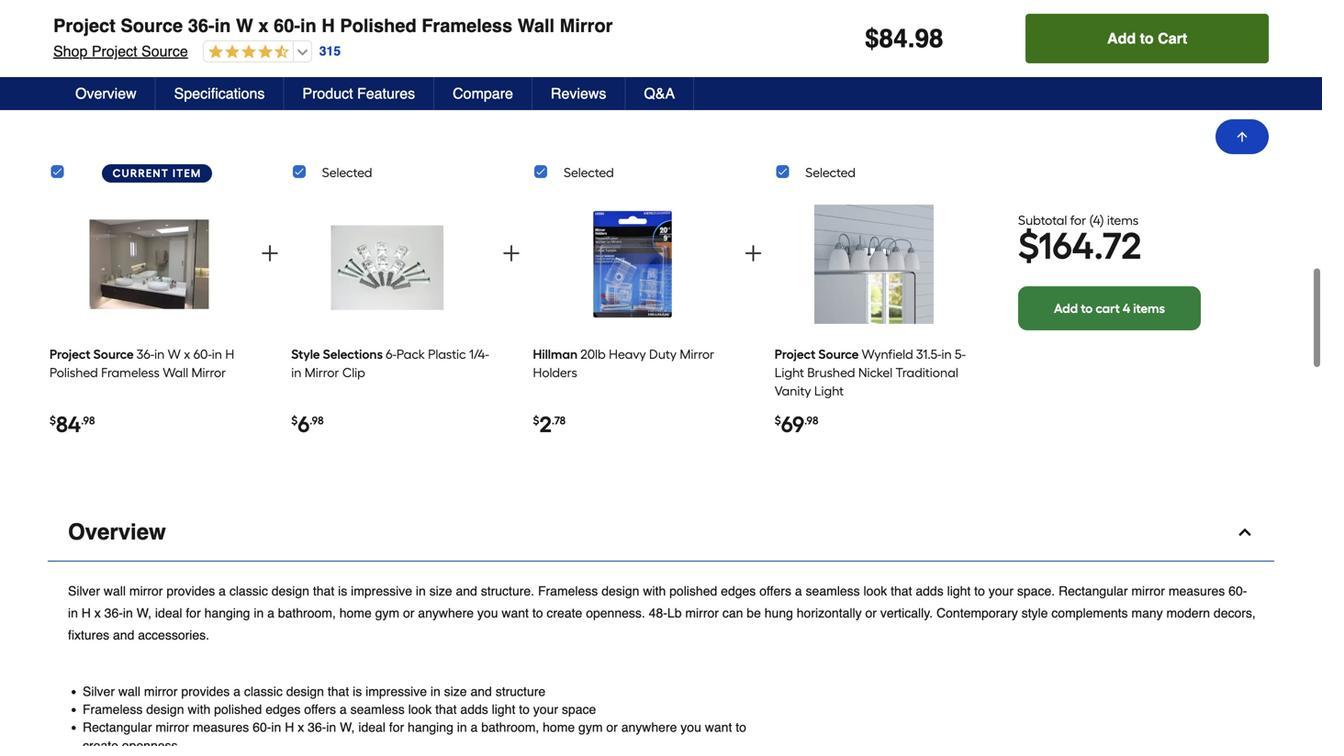 Task type: locate. For each thing, give the bounding box(es) containing it.
design
[[272, 584, 310, 599], [602, 584, 640, 599], [286, 685, 324, 700], [146, 703, 184, 718]]

.98 for 6
[[310, 414, 324, 428]]

4 for subtotal for ( 4 ) items $ 164 .72
[[1094, 212, 1101, 228]]

classic for silver wall mirror provides a classic design that is impressive in size and structure frameless design with polished edges offers a seamless look that adds light to your space rectangular mirror measures 60-in h x 36-in w, ideal for hanging in a bathroom, home gym or anywhere you want to create openness
[[244, 685, 283, 700]]

1 vertical spatial look
[[408, 703, 432, 718]]

1 vertical spatial silver
[[83, 685, 115, 700]]

fixtures
[[68, 628, 109, 643]]

1 vertical spatial wall
[[163, 365, 188, 381]]

horizontally
[[797, 606, 862, 621]]

polished up 315
[[340, 15, 417, 36]]

your inside silver wall mirror provides a classic design that is impressive in size and structure frameless design with polished edges offers a seamless look that adds light to your space rectangular mirror measures 60-in h x 36-in w, ideal for hanging in a bathroom, home gym or anywhere you want to create openness
[[534, 703, 559, 718]]

and right fixtures
[[113, 628, 134, 643]]

0 horizontal spatial seamless
[[351, 703, 405, 718]]

3 selected from the left
[[806, 165, 856, 180]]

0 vertical spatial 4
[[1094, 212, 1101, 228]]

1 horizontal spatial hanging
[[408, 721, 454, 736]]

0 horizontal spatial is
[[338, 584, 347, 599]]

1 vertical spatial hanging
[[408, 721, 454, 736]]

heavy
[[609, 347, 646, 362]]

compare button
[[435, 77, 533, 110]]

.
[[908, 24, 915, 53]]

wall for silver wall mirror provides a classic design that is impressive in size and structure. frameless design with polished edges offers a seamless look that adds light to your space. rectangular mirror measures 60- in h x 36-in w, ideal for hanging in a bathroom, home gym or anywhere you want to create openness. 48-lb mirror can be hung horizontally or vertically. contemporary style complements many modern decors, fixtures and accessories.
[[104, 584, 126, 599]]

list item up 4.5 stars image
[[50, 0, 293, 44]]

overview button
[[57, 77, 156, 110], [48, 504, 1275, 562]]

0 vertical spatial hanging
[[205, 606, 250, 621]]

)
[[1101, 212, 1105, 228]]

and
[[456, 584, 478, 599], [113, 628, 134, 643], [471, 685, 492, 700]]

1 horizontal spatial you
[[681, 721, 702, 736]]

0 vertical spatial items
[[1108, 212, 1139, 228]]

space
[[562, 703, 597, 718]]

6
[[298, 412, 310, 438]]

impressive inside the silver wall mirror provides a classic design that is impressive in size and structure. frameless design with polished edges offers a seamless look that adds light to your space. rectangular mirror measures 60- in h x 36-in w, ideal for hanging in a bathroom, home gym or anywhere you want to create openness. 48-lb mirror can be hung horizontally or vertically. contemporary style complements many modern decors, fixtures and accessories.
[[351, 584, 413, 599]]

0 vertical spatial ideal
[[155, 606, 182, 621]]

size left structure.
[[430, 584, 453, 599]]

.98 inside "$ 69 .98"
[[805, 414, 819, 428]]

light inside silver wall mirror provides a classic design that is impressive in size and structure frameless design with polished edges offers a seamless look that adds light to your space rectangular mirror measures 60-in h x 36-in w, ideal for hanging in a bathroom, home gym or anywhere you want to create openness
[[492, 703, 516, 718]]

is inside the silver wall mirror provides a classic design that is impressive in size and structure. frameless design with polished edges offers a seamless look that adds light to your space. rectangular mirror measures 60- in h x 36-in w, ideal for hanging in a bathroom, home gym or anywhere you want to create openness. 48-lb mirror can be hung horizontally or vertically. contemporary style complements many modern decors, fixtures and accessories.
[[338, 584, 347, 599]]

light inside the silver wall mirror provides a classic design that is impressive in size and structure. frameless design with polished edges offers a seamless look that adds light to your space. rectangular mirror measures 60- in h x 36-in w, ideal for hanging in a bathroom, home gym or anywhere you want to create openness. 48-lb mirror can be hung horizontally or vertically. contemporary style complements many modern decors, fixtures and accessories.
[[948, 584, 971, 599]]

1 vertical spatial 4
[[1123, 301, 1131, 316]]

hung
[[765, 606, 794, 621]]

add to cart 4 items
[[1055, 301, 1166, 316]]

look for space
[[408, 703, 432, 718]]

items right )
[[1108, 212, 1139, 228]]

2 list item from the left
[[294, 0, 538, 44]]

edges inside silver wall mirror provides a classic design that is impressive in size and structure frameless design with polished edges offers a seamless look that adds light to your space rectangular mirror measures 60-in h x 36-in w, ideal for hanging in a bathroom, home gym or anywhere you want to create openness
[[266, 703, 301, 718]]

home inside the silver wall mirror provides a classic design that is impressive in size and structure. frameless design with polished edges offers a seamless look that adds light to your space. rectangular mirror measures 60- in h x 36-in w, ideal for hanging in a bathroom, home gym or anywhere you want to create openness. 48-lb mirror can be hung horizontally or vertically. contemporary style complements many modern decors, fixtures and accessories.
[[340, 606, 372, 621]]

edges
[[721, 584, 756, 599], [266, 703, 301, 718]]

1 horizontal spatial seamless
[[806, 584, 861, 599]]

1 project source from the left
[[50, 347, 134, 362]]

anywhere inside the silver wall mirror provides a classic design that is impressive in size and structure. frameless design with polished edges offers a seamless look that adds light to your space. rectangular mirror measures 60- in h x 36-in w, ideal for hanging in a bathroom, home gym or anywhere you want to create openness. 48-lb mirror can be hung horizontally or vertically. contemporary style complements many modern decors, fixtures and accessories.
[[418, 606, 474, 621]]

ideal inside silver wall mirror provides a classic design that is impressive in size and structure frameless design with polished edges offers a seamless look that adds light to your space rectangular mirror measures 60-in h x 36-in w, ideal for hanging in a bathroom, home gym or anywhere you want to create openness
[[359, 721, 386, 736]]

home for structure
[[543, 721, 575, 736]]

better
[[528, 87, 604, 113]]

measures for silver wall mirror provides a classic design that is impressive in size and structure frameless design with polished edges offers a seamless look that adds light to your space rectangular mirror measures 60-in h x 36-in w, ideal for hanging in a bathroom, home gym or anywhere you want to create openness
[[193, 721, 249, 736]]

84 inside 84 list item
[[56, 412, 81, 438]]

0 vertical spatial seamless
[[806, 584, 861, 599]]

0 vertical spatial you
[[478, 606, 498, 621]]

size for structure
[[444, 685, 467, 700]]

0 vertical spatial rectangular
[[1059, 584, 1129, 599]]

0 vertical spatial offers
[[760, 584, 792, 599]]

classic
[[230, 584, 268, 599], [244, 685, 283, 700]]

98
[[915, 24, 944, 53]]

for inside the silver wall mirror provides a classic design that is impressive in size and structure. frameless design with polished edges offers a seamless look that adds light to your space. rectangular mirror measures 60- in h x 36-in w, ideal for hanging in a bathroom, home gym or anywhere you want to create openness. 48-lb mirror can be hung horizontally or vertically. contemporary style complements many modern decors, fixtures and accessories.
[[186, 606, 201, 621]]

and left structure.
[[456, 584, 478, 599]]

1 vertical spatial is
[[353, 685, 362, 700]]

provides for silver wall mirror provides a classic design that is impressive in size and structure. frameless design with polished edges offers a seamless look that adds light to your space. rectangular mirror measures 60- in h x 36-in w, ideal for hanging in a bathroom, home gym or anywhere you want to create openness. 48-lb mirror can be hung horizontally or vertically. contemporary style complements many modern decors, fixtures and accessories.
[[167, 584, 215, 599]]

create left the openness.
[[547, 606, 583, 621]]

1 horizontal spatial .98
[[310, 414, 324, 428]]

1 vertical spatial items
[[1134, 301, 1166, 316]]

style selections 6-pack plastic 1/4-in mirror clip image
[[331, 198, 451, 332]]

provides inside silver wall mirror provides a classic design that is impressive in size and structure frameless design with polished edges offers a seamless look that adds light to your space rectangular mirror measures 60-in h x 36-in w, ideal for hanging in a bathroom, home gym or anywhere you want to create openness
[[181, 685, 230, 700]]

ideal for silver wall mirror provides a classic design that is impressive in size and structure frameless design with polished edges offers a seamless look that adds light to your space rectangular mirror measures 60-in h x 36-in w, ideal for hanging in a bathroom, home gym or anywhere you want to create openness
[[359, 721, 386, 736]]

many
[[1132, 606, 1164, 621]]

4
[[1094, 212, 1101, 228], [1123, 301, 1131, 316]]

plus image for 6
[[501, 243, 523, 265]]

create inside the silver wall mirror provides a classic design that is impressive in size and structure. frameless design with polished edges offers a seamless look that adds light to your space. rectangular mirror measures 60- in h x 36-in w, ideal for hanging in a bathroom, home gym or anywhere you want to create openness. 48-lb mirror can be hung horizontally or vertically. contemporary style complements many modern decors, fixtures and accessories.
[[547, 606, 583, 621]]

1 horizontal spatial create
[[547, 606, 583, 621]]

list item
[[50, 0, 293, 44], [294, 0, 538, 44]]

or inside silver wall mirror provides a classic design that is impressive in size and structure frameless design with polished edges offers a seamless look that adds light to your space rectangular mirror measures 60-in h x 36-in w, ideal for hanging in a bathroom, home gym or anywhere you want to create openness
[[607, 721, 618, 736]]

silver down fixtures
[[83, 685, 115, 700]]

1 vertical spatial rectangular
[[83, 721, 152, 736]]

1 horizontal spatial 4
[[1123, 301, 1131, 316]]

hanging
[[205, 606, 250, 621], [408, 721, 454, 736]]

source inside 69 "list item"
[[819, 347, 859, 362]]

light up contemporary
[[948, 584, 971, 599]]

.98
[[81, 414, 95, 428], [310, 414, 324, 428], [805, 414, 819, 428]]

edges inside the silver wall mirror provides a classic design that is impressive in size and structure. frameless design with polished edges offers a seamless look that adds light to your space. rectangular mirror measures 60- in h x 36-in w, ideal for hanging in a bathroom, home gym or anywhere you want to create openness. 48-lb mirror can be hung horizontally or vertically. contemporary style complements many modern decors, fixtures and accessories.
[[721, 584, 756, 599]]

1 horizontal spatial polished
[[670, 584, 718, 599]]

1 horizontal spatial anywhere
[[622, 721, 677, 736]]

polished inside silver wall mirror provides a classic design that is impressive in size and structure frameless design with polished edges offers a seamless look that adds light to your space rectangular mirror measures 60-in h x 36-in w, ideal for hanging in a bathroom, home gym or anywhere you want to create openness
[[214, 703, 262, 718]]

0 vertical spatial w
[[236, 15, 253, 36]]

size left structure
[[444, 685, 467, 700]]

list item up features
[[294, 0, 538, 44]]

silver for silver wall mirror provides a classic design that is impressive in size and structure. frameless design with polished edges offers a seamless look that adds light to your space. rectangular mirror measures 60- in h x 36-in w, ideal for hanging in a bathroom, home gym or anywhere you want to create openness. 48-lb mirror can be hung horizontally or vertically. contemporary style complements many modern decors, fixtures and accessories.
[[68, 584, 100, 599]]

silver for silver wall mirror provides a classic design that is impressive in size and structure frameless design with polished edges offers a seamless look that adds light to your space rectangular mirror measures 60-in h x 36-in w, ideal for hanging in a bathroom, home gym or anywhere you want to create openness
[[83, 685, 115, 700]]

your
[[989, 584, 1014, 599], [534, 703, 559, 718]]

and for openness.
[[456, 584, 478, 599]]

source up brushed
[[819, 347, 859, 362]]

$ for $ 84 .98
[[50, 414, 56, 428]]

openness
[[122, 739, 178, 747]]

features
[[357, 85, 415, 102]]

project source up brushed
[[775, 347, 859, 362]]

items
[[1108, 212, 1139, 228], [1134, 301, 1166, 316]]

with for openness
[[188, 703, 211, 718]]

a
[[219, 584, 226, 599], [795, 584, 803, 599], [267, 606, 275, 621], [233, 685, 241, 700], [340, 703, 347, 718], [471, 721, 478, 736]]

silver inside the silver wall mirror provides a classic design that is impressive in size and structure. frameless design with polished edges offers a seamless look that adds light to your space. rectangular mirror measures 60- in h x 36-in w, ideal for hanging in a bathroom, home gym or anywhere you want to create openness. 48-lb mirror can be hung horizontally or vertically. contemporary style complements many modern decors, fixtures and accessories.
[[68, 584, 100, 599]]

your inside the silver wall mirror provides a classic design that is impressive in size and structure. frameless design with polished edges offers a seamless look that adds light to your space. rectangular mirror measures 60- in h x 36-in w, ideal for hanging in a bathroom, home gym or anywhere you want to create openness. 48-lb mirror can be hung horizontally or vertically. contemporary style complements many modern decors, fixtures and accessories.
[[989, 584, 1014, 599]]

0 vertical spatial measures
[[1169, 584, 1226, 599]]

selected
[[322, 165, 373, 180], [564, 165, 614, 180], [806, 165, 856, 180]]

measures inside the silver wall mirror provides a classic design that is impressive in size and structure. frameless design with polished edges offers a seamless look that adds light to your space. rectangular mirror measures 60- in h x 36-in w, ideal for hanging in a bathroom, home gym or anywhere you want to create openness. 48-lb mirror can be hung horizontally or vertically. contemporary style complements many modern decors, fixtures and accessories.
[[1169, 584, 1226, 599]]

0 vertical spatial w,
[[137, 606, 152, 621]]

want inside the silver wall mirror provides a classic design that is impressive in size and structure. frameless design with polished edges offers a seamless look that adds light to your space. rectangular mirror measures 60- in h x 36-in w, ideal for hanging in a bathroom, home gym or anywhere you want to create openness. 48-lb mirror can be hung horizontally or vertically. contemporary style complements many modern decors, fixtures and accessories.
[[502, 606, 529, 621]]

bathroom,
[[278, 606, 336, 621], [482, 721, 540, 736]]

silver inside silver wall mirror provides a classic design that is impressive in size and structure frameless design with polished edges offers a seamless look that adds light to your space rectangular mirror measures 60-in h x 36-in w, ideal for hanging in a bathroom, home gym or anywhere you want to create openness
[[83, 685, 115, 700]]

polished inside the silver wall mirror provides a classic design that is impressive in size and structure. frameless design with polished edges offers a seamless look that adds light to your space. rectangular mirror measures 60- in h x 36-in w, ideal for hanging in a bathroom, home gym or anywhere you want to create openness. 48-lb mirror can be hung horizontally or vertically. contemporary style complements many modern decors, fixtures and accessories.
[[670, 584, 718, 599]]

$ for $ 69 .98
[[775, 414, 782, 428]]

0 horizontal spatial selected
[[322, 165, 373, 180]]

0 vertical spatial light
[[775, 365, 805, 381]]

h
[[322, 15, 335, 36], [225, 347, 234, 362], [82, 606, 91, 621], [285, 721, 294, 736]]

your down structure
[[534, 703, 559, 718]]

w,
[[137, 606, 152, 621], [340, 721, 355, 736]]

6-
[[386, 347, 397, 362]]

h inside silver wall mirror provides a classic design that is impressive in size and structure frameless design with polished edges offers a seamless look that adds light to your space rectangular mirror measures 60-in h x 36-in w, ideal for hanging in a bathroom, home gym or anywhere you want to create openness
[[285, 721, 294, 736]]

add for add to cart
[[1108, 30, 1137, 47]]

gym inside the silver wall mirror provides a classic design that is impressive in size and structure. frameless design with polished edges offers a seamless look that adds light to your space. rectangular mirror measures 60- in h x 36-in w, ideal for hanging in a bathroom, home gym or anywhere you want to create openness. 48-lb mirror can be hung horizontally or vertically. contemporary style complements many modern decors, fixtures and accessories.
[[375, 606, 400, 621]]

provides inside the silver wall mirror provides a classic design that is impressive in size and structure. frameless design with polished edges offers a seamless look that adds light to your space. rectangular mirror measures 60- in h x 36-in w, ideal for hanging in a bathroom, home gym or anywhere you want to create openness. 48-lb mirror can be hung horizontally or vertically. contemporary style complements many modern decors, fixtures and accessories.
[[167, 584, 215, 599]]

and left structure
[[471, 685, 492, 700]]

0 horizontal spatial project source
[[50, 347, 134, 362]]

0 horizontal spatial look
[[408, 703, 432, 718]]

0 vertical spatial 84
[[880, 24, 908, 53]]

.98 inside $ 84 .98
[[81, 414, 95, 428]]

0 horizontal spatial add
[[1055, 301, 1079, 316]]

1 horizontal spatial 84
[[880, 24, 908, 53]]

1 horizontal spatial edges
[[721, 584, 756, 599]]

edges for openness
[[266, 703, 301, 718]]

1 vertical spatial you
[[681, 721, 702, 736]]

0 vertical spatial for
[[1071, 212, 1087, 228]]

polished
[[670, 584, 718, 599], [214, 703, 262, 718]]

wall for silver wall mirror provides a classic design that is impressive in size and structure frameless design with polished edges offers a seamless look that adds light to your space rectangular mirror measures 60-in h x 36-in w, ideal for hanging in a bathroom, home gym or anywhere you want to create openness
[[118, 685, 141, 700]]

w inside 36-in w x 60-in h polished frameless wall mirror
[[168, 347, 181, 362]]

1 vertical spatial your
[[534, 703, 559, 718]]

wall up fixtures
[[104, 584, 126, 599]]

project source inside 69 "list item"
[[775, 347, 859, 362]]

1 horizontal spatial your
[[989, 584, 1014, 599]]

w, inside the silver wall mirror provides a classic design that is impressive in size and structure. frameless design with polished edges offers a seamless look that adds light to your space. rectangular mirror measures 60- in h x 36-in w, ideal for hanging in a bathroom, home gym or anywhere you want to create openness. 48-lb mirror can be hung horizontally or vertically. contemporary style complements many modern decors, fixtures and accessories.
[[137, 606, 152, 621]]

impressive for structure.
[[351, 584, 413, 599]]

frameless
[[422, 15, 513, 36], [101, 365, 160, 381], [538, 584, 598, 599], [83, 703, 143, 718]]

look inside the silver wall mirror provides a classic design that is impressive in size and structure. frameless design with polished edges offers a seamless look that adds light to your space. rectangular mirror measures 60- in h x 36-in w, ideal for hanging in a bathroom, home gym or anywhere you want to create openness. 48-lb mirror can be hung horizontally or vertically. contemporary style complements many modern decors, fixtures and accessories.
[[864, 584, 888, 599]]

0 vertical spatial light
[[948, 584, 971, 599]]

$ inside $ 2 .78
[[533, 414, 540, 428]]

gym inside silver wall mirror provides a classic design that is impressive in size and structure frameless design with polished edges offers a seamless look that adds light to your space rectangular mirror measures 60-in h x 36-in w, ideal for hanging in a bathroom, home gym or anywhere you want to create openness
[[579, 721, 603, 736]]

want for structure
[[705, 721, 733, 736]]

with inside silver wall mirror provides a classic design that is impressive in size and structure frameless design with polished edges offers a seamless look that adds light to your space rectangular mirror measures 60-in h x 36-in w, ideal for hanging in a bathroom, home gym or anywhere you want to create openness
[[188, 703, 211, 718]]

look inside silver wall mirror provides a classic design that is impressive in size and structure frameless design with polished edges offers a seamless look that adds light to your space rectangular mirror measures 60-in h x 36-in w, ideal for hanging in a bathroom, home gym or anywhere you want to create openness
[[408, 703, 432, 718]]

plus image
[[259, 243, 281, 265], [501, 243, 523, 265]]

$ for $ 6 .98
[[291, 414, 298, 428]]

mirror
[[560, 15, 613, 36], [680, 347, 715, 362], [192, 365, 226, 381], [305, 365, 339, 381]]

for inside subtotal for ( 4 ) items $ 164 .72
[[1071, 212, 1087, 228]]

provides up accessories.
[[167, 584, 215, 599]]

6-pack plastic 1/4- in mirror clip
[[291, 347, 490, 381]]

0 vertical spatial look
[[864, 584, 888, 599]]

with inside the silver wall mirror provides a classic design that is impressive in size and structure. frameless design with polished edges offers a seamless look that adds light to your space. rectangular mirror measures 60- in h x 36-in w, ideal for hanging in a bathroom, home gym or anywhere you want to create openness. 48-lb mirror can be hung horizontally or vertically. contemporary style complements many modern decors, fixtures and accessories.
[[643, 584, 666, 599]]

for inside silver wall mirror provides a classic design that is impressive in size and structure frameless design with polished edges offers a seamless look that adds light to your space rectangular mirror measures 60-in h x 36-in w, ideal for hanging in a bathroom, home gym or anywhere you want to create openness
[[389, 721, 404, 736]]

2 plus image from the left
[[501, 243, 523, 265]]

1 horizontal spatial gym
[[579, 721, 603, 736]]

anywhere inside silver wall mirror provides a classic design that is impressive in size and structure frameless design with polished edges offers a seamless look that adds light to your space rectangular mirror measures 60-in h x 36-in w, ideal for hanging in a bathroom, home gym or anywhere you want to create openness
[[622, 721, 677, 736]]

0 horizontal spatial wall
[[163, 365, 188, 381]]

measures
[[1169, 584, 1226, 599], [193, 721, 249, 736]]

315
[[319, 44, 341, 58]]

rectangular inside the silver wall mirror provides a classic design that is impressive in size and structure. frameless design with polished edges offers a seamless look that adds light to your space. rectangular mirror measures 60- in h x 36-in w, ideal for hanging in a bathroom, home gym or anywhere you want to create openness. 48-lb mirror can be hung horizontally or vertically. contemporary style complements many modern decors, fixtures and accessories.
[[1059, 584, 1129, 599]]

.78
[[552, 414, 566, 428]]

brushed
[[808, 365, 856, 381]]

1 horizontal spatial rectangular
[[1059, 584, 1129, 599]]

want
[[502, 606, 529, 621], [705, 721, 733, 736]]

$ 6 .98
[[291, 412, 324, 438]]

offers inside silver wall mirror provides a classic design that is impressive in size and structure frameless design with polished edges offers a seamless look that adds light to your space rectangular mirror measures 60-in h x 36-in w, ideal for hanging in a bathroom, home gym or anywhere you want to create openness
[[304, 703, 336, 718]]

0 vertical spatial impressive
[[351, 584, 413, 599]]

3 .98 from the left
[[805, 414, 819, 428]]

1 vertical spatial w,
[[340, 721, 355, 736]]

0 horizontal spatial want
[[502, 606, 529, 621]]

source
[[121, 15, 183, 36], [142, 43, 188, 60], [93, 347, 134, 362], [819, 347, 859, 362]]

size inside the silver wall mirror provides a classic design that is impressive in size and structure. frameless design with polished edges offers a seamless look that adds light to your space. rectangular mirror measures 60- in h x 36-in w, ideal for hanging in a bathroom, home gym or anywhere you want to create openness. 48-lb mirror can be hung horizontally or vertically. contemporary style complements many modern decors, fixtures and accessories.
[[430, 584, 453, 599]]

1 horizontal spatial wall
[[518, 15, 555, 36]]

light down brushed
[[815, 384, 844, 399]]

add left cart
[[1108, 30, 1137, 47]]

bathroom, inside the silver wall mirror provides a classic design that is impressive in size and structure. frameless design with polished edges offers a seamless look that adds light to your space. rectangular mirror measures 60- in h x 36-in w, ideal for hanging in a bathroom, home gym or anywhere you want to create openness. 48-lb mirror can be hung horizontally or vertically. contemporary style complements many modern decors, fixtures and accessories.
[[278, 606, 336, 621]]

home inside silver wall mirror provides a classic design that is impressive in size and structure frameless design with polished edges offers a seamless look that adds light to your space rectangular mirror measures 60-in h x 36-in w, ideal for hanging in a bathroom, home gym or anywhere you want to create openness
[[543, 721, 575, 736]]

1 vertical spatial light
[[492, 703, 516, 718]]

0 horizontal spatial ideal
[[155, 606, 182, 621]]

is
[[338, 584, 347, 599], [353, 685, 362, 700]]

hanging inside silver wall mirror provides a classic design that is impressive in size and structure frameless design with polished edges offers a seamless look that adds light to your space rectangular mirror measures 60-in h x 36-in w, ideal for hanging in a bathroom, home gym or anywhere you want to create openness
[[408, 721, 454, 736]]

1 vertical spatial gym
[[579, 721, 603, 736]]

0 vertical spatial create
[[547, 606, 583, 621]]

gym
[[375, 606, 400, 621], [579, 721, 603, 736]]

x inside silver wall mirror provides a classic design that is impressive in size and structure frameless design with polished edges offers a seamless look that adds light to your space rectangular mirror measures 60-in h x 36-in w, ideal for hanging in a bathroom, home gym or anywhere you want to create openness
[[298, 721, 304, 736]]

x inside 36-in w x 60-in h polished frameless wall mirror
[[184, 347, 190, 362]]

0 horizontal spatial list item
[[50, 0, 293, 44]]

provides down accessories.
[[181, 685, 230, 700]]

31.5-
[[917, 347, 942, 362]]

1 .98 from the left
[[81, 414, 95, 428]]

in inside the 6-pack plastic 1/4- in mirror clip
[[291, 365, 302, 381]]

items inside subtotal for ( 4 ) items $ 164 .72
[[1108, 212, 1139, 228]]

0 horizontal spatial gym
[[375, 606, 400, 621]]

space.
[[1018, 584, 1056, 599]]

plus image
[[743, 243, 765, 265]]

rectangular
[[1059, 584, 1129, 599], [83, 721, 152, 736]]

wall up openness at the left bottom
[[118, 685, 141, 700]]

0 horizontal spatial create
[[83, 739, 118, 747]]

0 horizontal spatial polished
[[50, 365, 98, 381]]

project source for 69
[[775, 347, 859, 362]]

hanging inside the silver wall mirror provides a classic design that is impressive in size and structure. frameless design with polished edges offers a seamless look that adds light to your space. rectangular mirror measures 60- in h x 36-in w, ideal for hanging in a bathroom, home gym or anywhere you want to create openness. 48-lb mirror can be hung horizontally or vertically. contemporary style complements many modern decors, fixtures and accessories.
[[205, 606, 250, 621]]

project up vanity
[[775, 347, 816, 362]]

hanging for structure
[[408, 721, 454, 736]]

0 horizontal spatial with
[[188, 703, 211, 718]]

add inside button
[[1108, 30, 1137, 47]]

project up $ 84 .98
[[50, 347, 91, 362]]

specifications
[[174, 85, 265, 102]]

2 .98 from the left
[[310, 414, 324, 428]]

.98 down 36-in w x 60-in h polished frameless wall mirror
[[81, 414, 95, 428]]

project source up $ 84 .98
[[50, 347, 134, 362]]

w, for silver wall mirror provides a classic design that is impressive in size and structure frameless design with polished edges offers a seamless look that adds light to your space rectangular mirror measures 60-in h x 36-in w, ideal for hanging in a bathroom, home gym or anywhere you want to create openness
[[340, 721, 355, 736]]

and for openness
[[471, 685, 492, 700]]

and inside silver wall mirror provides a classic design that is impressive in size and structure frameless design with polished edges offers a seamless look that adds light to your space rectangular mirror measures 60-in h x 36-in w, ideal for hanging in a bathroom, home gym or anywhere you want to create openness
[[471, 685, 492, 700]]

0 horizontal spatial hanging
[[205, 606, 250, 621]]

silver wall mirror provides a classic design that is impressive in size and structure. frameless design with polished edges offers a seamless look that adds light to your space. rectangular mirror measures 60- in h x 36-in w, ideal for hanging in a bathroom, home gym or anywhere you want to create openness. 48-lb mirror can be hung horizontally or vertically. contemporary style complements many modern decors, fixtures and accessories.
[[68, 584, 1257, 643]]

w
[[236, 15, 253, 36], [168, 347, 181, 362]]

overview button up the silver wall mirror provides a classic design that is impressive in size and structure. frameless design with polished edges offers a seamless look that adds light to your space. rectangular mirror measures 60- in h x 36-in w, ideal for hanging in a bathroom, home gym or anywhere you want to create openness. 48-lb mirror can be hung horizontally or vertically. contemporary style complements many modern decors, fixtures and accessories.
[[48, 504, 1275, 562]]

1 horizontal spatial light
[[815, 384, 844, 399]]

rectangular up "complements" on the right bottom of page
[[1059, 584, 1129, 599]]

your up contemporary
[[989, 584, 1014, 599]]

you
[[478, 606, 498, 621], [681, 721, 702, 736]]

source up $ 84 .98
[[93, 347, 134, 362]]

seamless
[[806, 584, 861, 599], [351, 703, 405, 718]]

clip
[[343, 365, 366, 381]]

1 horizontal spatial want
[[705, 721, 733, 736]]

add
[[1108, 30, 1137, 47], [1055, 301, 1079, 316]]

light for space.
[[948, 584, 971, 599]]

2 vertical spatial and
[[471, 685, 492, 700]]

4.5 stars image
[[204, 44, 289, 61]]

1 vertical spatial size
[[444, 685, 467, 700]]

1 vertical spatial adds
[[461, 703, 489, 718]]

offers inside the silver wall mirror provides a classic design that is impressive in size and structure. frameless design with polished edges offers a seamless look that adds light to your space. rectangular mirror measures 60- in h x 36-in w, ideal for hanging in a bathroom, home gym or anywhere you want to create openness. 48-lb mirror can be hung horizontally or vertically. contemporary style complements many modern decors, fixtures and accessories.
[[760, 584, 792, 599]]

adds inside silver wall mirror provides a classic design that is impressive in size and structure frameless design with polished edges offers a seamless look that adds light to your space rectangular mirror measures 60-in h x 36-in w, ideal for hanging in a bathroom, home gym or anywhere you want to create openness
[[461, 703, 489, 718]]

impressive inside silver wall mirror provides a classic design that is impressive in size and structure frameless design with polished edges offers a seamless look that adds light to your space rectangular mirror measures 60-in h x 36-in w, ideal for hanging in a bathroom, home gym or anywhere you want to create openness
[[366, 685, 427, 700]]

complements
[[1052, 606, 1129, 621]]

0 vertical spatial bathroom,
[[278, 606, 336, 621]]

0 vertical spatial home
[[340, 606, 372, 621]]

.98 down vanity
[[805, 414, 819, 428]]

light down structure
[[492, 703, 516, 718]]

0 horizontal spatial for
[[186, 606, 201, 621]]

1 selected from the left
[[322, 165, 373, 180]]

selected for 2
[[564, 165, 614, 180]]

1 horizontal spatial for
[[389, 721, 404, 736]]

seamless inside the silver wall mirror provides a classic design that is impressive in size and structure. frameless design with polished edges offers a seamless look that adds light to your space. rectangular mirror measures 60- in h x 36-in w, ideal for hanging in a bathroom, home gym or anywhere you want to create openness. 48-lb mirror can be hung horizontally or vertically. contemporary style complements many modern decors, fixtures and accessories.
[[806, 584, 861, 599]]

plus image for 84
[[259, 243, 281, 265]]

0 vertical spatial polished
[[340, 15, 417, 36]]

2 selected from the left
[[564, 165, 614, 180]]

silver
[[68, 584, 100, 599], [83, 685, 115, 700]]

anywhere
[[418, 606, 474, 621], [622, 721, 677, 736]]

0 vertical spatial wall
[[518, 15, 555, 36]]

size inside silver wall mirror provides a classic design that is impressive in size and structure frameless design with polished edges offers a seamless look that adds light to your space rectangular mirror measures 60-in h x 36-in w, ideal for hanging in a bathroom, home gym or anywhere you want to create openness
[[444, 685, 467, 700]]

polished up $ 84 .98
[[50, 365, 98, 381]]

shop
[[53, 43, 88, 60]]

2 list item
[[533, 191, 732, 464]]

light up vanity
[[775, 365, 805, 381]]

0 horizontal spatial plus image
[[259, 243, 281, 265]]

be
[[747, 606, 761, 621]]

60- inside 36-in w x 60-in h polished frameless wall mirror
[[193, 347, 212, 362]]

ideal
[[155, 606, 182, 621], [359, 721, 386, 736]]

1 vertical spatial with
[[188, 703, 211, 718]]

1 vertical spatial classic
[[244, 685, 283, 700]]

project source inside 84 list item
[[50, 347, 134, 362]]

lb
[[668, 606, 682, 621]]

1 horizontal spatial measures
[[1169, 584, 1226, 599]]

2 vertical spatial for
[[389, 721, 404, 736]]

light
[[775, 365, 805, 381], [815, 384, 844, 399]]

36- inside the silver wall mirror provides a classic design that is impressive in size and structure. frameless design with polished edges offers a seamless look that adds light to your space. rectangular mirror measures 60- in h x 36-in w, ideal for hanging in a bathroom, home gym or anywhere you want to create openness. 48-lb mirror can be hung horizontally or vertically. contemporary style complements many modern decors, fixtures and accessories.
[[104, 606, 123, 621]]

w, inside silver wall mirror provides a classic design that is impressive in size and structure frameless design with polished edges offers a seamless look that adds light to your space rectangular mirror measures 60-in h x 36-in w, ideal for hanging in a bathroom, home gym or anywhere you want to create openness
[[340, 721, 355, 736]]

.98 down the style
[[310, 414, 324, 428]]

or for structure
[[607, 721, 618, 736]]

hillman 20lb heavy duty mirror holders image
[[573, 198, 692, 332]]

$ inside $ 84 .98
[[50, 414, 56, 428]]

1 plus image from the left
[[259, 243, 281, 265]]

1 vertical spatial create
[[83, 739, 118, 747]]

1 vertical spatial 84
[[56, 412, 81, 438]]

measures inside silver wall mirror provides a classic design that is impressive in size and structure frameless design with polished edges offers a seamless look that adds light to your space rectangular mirror measures 60-in h x 36-in w, ideal for hanging in a bathroom, home gym or anywhere you want to create openness
[[193, 721, 249, 736]]

seamless inside silver wall mirror provides a classic design that is impressive in size and structure frameless design with polished edges offers a seamless look that adds light to your space rectangular mirror measures 60-in h x 36-in w, ideal for hanging in a bathroom, home gym or anywhere you want to create openness
[[351, 703, 405, 718]]

selections
[[323, 347, 383, 362]]

0 vertical spatial gym
[[375, 606, 400, 621]]

1 horizontal spatial offers
[[760, 584, 792, 599]]

1 vertical spatial polished
[[50, 365, 98, 381]]

164
[[1039, 224, 1095, 268]]

48-
[[649, 606, 668, 621]]

rectangular inside silver wall mirror provides a classic design that is impressive in size and structure frameless design with polished edges offers a seamless look that adds light to your space rectangular mirror measures 60-in h x 36-in w, ideal for hanging in a bathroom, home gym or anywhere you want to create openness
[[83, 721, 152, 736]]

rectangular up openness at the left bottom
[[83, 721, 152, 736]]

classic inside the silver wall mirror provides a classic design that is impressive in size and structure. frameless design with polished edges offers a seamless look that adds light to your space. rectangular mirror measures 60- in h x 36-in w, ideal for hanging in a bathroom, home gym or anywhere you want to create openness. 48-lb mirror can be hung horizontally or vertically. contemporary style complements many modern decors, fixtures and accessories.
[[230, 584, 268, 599]]

1 list item from the left
[[50, 0, 293, 44]]

create for openness
[[83, 739, 118, 747]]

hanging for structure.
[[205, 606, 250, 621]]

h inside the silver wall mirror provides a classic design that is impressive in size and structure. frameless design with polished edges offers a seamless look that adds light to your space. rectangular mirror measures 60- in h x 36-in w, ideal for hanging in a bathroom, home gym or anywhere you want to create openness. 48-lb mirror can be hung horizontally or vertically. contemporary style complements many modern decors, fixtures and accessories.
[[82, 606, 91, 621]]

ideal inside the silver wall mirror provides a classic design that is impressive in size and structure. frameless design with polished edges offers a seamless look that adds light to your space. rectangular mirror measures 60- in h x 36-in w, ideal for hanging in a bathroom, home gym or anywhere you want to create openness. 48-lb mirror can be hung horizontally or vertically. contemporary style complements many modern decors, fixtures and accessories.
[[155, 606, 182, 621]]

create inside silver wall mirror provides a classic design that is impressive in size and structure frameless design with polished edges offers a seamless look that adds light to your space rectangular mirror measures 60-in h x 36-in w, ideal for hanging in a bathroom, home gym or anywhere you want to create openness
[[83, 739, 118, 747]]

w, for silver wall mirror provides a classic design that is impressive in size and structure. frameless design with polished edges offers a seamless look that adds light to your space. rectangular mirror measures 60- in h x 36-in w, ideal for hanging in a bathroom, home gym or anywhere you want to create openness. 48-lb mirror can be hung horizontally or vertically. contemporary style complements many modern decors, fixtures and accessories.
[[137, 606, 152, 621]]

items right the cart
[[1134, 301, 1166, 316]]

bathroom, inside silver wall mirror provides a classic design that is impressive in size and structure frameless design with polished edges offers a seamless look that adds light to your space rectangular mirror measures 60-in h x 36-in w, ideal for hanging in a bathroom, home gym or anywhere you want to create openness
[[482, 721, 540, 736]]

frameless inside the silver wall mirror provides a classic design that is impressive in size and structure. frameless design with polished edges offers a seamless look that adds light to your space. rectangular mirror measures 60- in h x 36-in w, ideal for hanging in a bathroom, home gym or anywhere you want to create openness. 48-lb mirror can be hung horizontally or vertically. contemporary style complements many modern decors, fixtures and accessories.
[[538, 584, 598, 599]]

overview button down shop project source
[[57, 77, 156, 110]]

light
[[948, 584, 971, 599], [492, 703, 516, 718]]

with up 48-
[[643, 584, 666, 599]]

1 horizontal spatial or
[[607, 721, 618, 736]]

1 horizontal spatial home
[[543, 721, 575, 736]]

0 horizontal spatial 84
[[56, 412, 81, 438]]

4 inside subtotal for ( 4 ) items $ 164 .72
[[1094, 212, 1101, 228]]

.98 inside $ 6 .98
[[310, 414, 324, 428]]

1 horizontal spatial adds
[[916, 584, 944, 599]]

1 vertical spatial wall
[[118, 685, 141, 700]]

create left openness at the left bottom
[[83, 739, 118, 747]]

that
[[313, 584, 335, 599], [891, 584, 913, 599], [328, 685, 349, 700], [436, 703, 457, 718]]

plastic
[[428, 347, 466, 362]]

silver up fixtures
[[68, 584, 100, 599]]

0 vertical spatial is
[[338, 584, 347, 599]]

you for structure
[[681, 721, 702, 736]]

60- inside the silver wall mirror provides a classic design that is impressive in size and structure. frameless design with polished edges offers a seamless look that adds light to your space. rectangular mirror measures 60- in h x 36-in w, ideal for hanging in a bathroom, home gym or anywhere you want to create openness. 48-lb mirror can be hung horizontally or vertically. contemporary style complements many modern decors, fixtures and accessories.
[[1229, 584, 1248, 599]]

is inside silver wall mirror provides a classic design that is impressive in size and structure frameless design with polished edges offers a seamless look that adds light to your space rectangular mirror measures 60-in h x 36-in w, ideal for hanging in a bathroom, home gym or anywhere you want to create openness
[[353, 685, 362, 700]]

item
[[173, 167, 202, 180]]

adds inside the silver wall mirror provides a classic design that is impressive in size and structure. frameless design with polished edges offers a seamless look that adds light to your space. rectangular mirror measures 60- in h x 36-in w, ideal for hanging in a bathroom, home gym or anywhere you want to create openness. 48-lb mirror can be hung horizontally or vertically. contemporary style complements many modern decors, fixtures and accessories.
[[916, 584, 944, 599]]

0 horizontal spatial polished
[[214, 703, 262, 718]]

1 vertical spatial impressive
[[366, 685, 427, 700]]

.98 for 69
[[805, 414, 819, 428]]

0 vertical spatial provides
[[167, 584, 215, 599]]

you inside the silver wall mirror provides a classic design that is impressive in size and structure. frameless design with polished edges offers a seamless look that adds light to your space. rectangular mirror measures 60- in h x 36-in w, ideal for hanging in a bathroom, home gym or anywhere you want to create openness. 48-lb mirror can be hung horizontally or vertically. contemporary style complements many modern decors, fixtures and accessories.
[[478, 606, 498, 621]]

offers
[[760, 584, 792, 599], [304, 703, 336, 718]]

1 horizontal spatial is
[[353, 685, 362, 700]]

2 project source from the left
[[775, 347, 859, 362]]

84
[[880, 24, 908, 53], [56, 412, 81, 438]]

with down accessories.
[[188, 703, 211, 718]]

$ inside "$ 69 .98"
[[775, 414, 782, 428]]

1 vertical spatial offers
[[304, 703, 336, 718]]

x
[[259, 15, 269, 36], [184, 347, 190, 362], [94, 606, 101, 621], [298, 721, 304, 736]]

wall inside the silver wall mirror provides a classic design that is impressive in size and structure. frameless design with polished edges offers a seamless look that adds light to your space. rectangular mirror measures 60- in h x 36-in w, ideal for hanging in a bathroom, home gym or anywhere you want to create openness. 48-lb mirror can be hung horizontally or vertically. contemporary style complements many modern decors, fixtures and accessories.
[[104, 584, 126, 599]]

classic inside silver wall mirror provides a classic design that is impressive in size and structure frameless design with polished edges offers a seamless look that adds light to your space rectangular mirror measures 60-in h x 36-in w, ideal for hanging in a bathroom, home gym or anywhere you want to create openness
[[244, 685, 283, 700]]

mirror inside 20lb heavy duty mirror holders
[[680, 347, 715, 362]]

0 vertical spatial your
[[989, 584, 1014, 599]]

0 vertical spatial classic
[[230, 584, 268, 599]]

source up shop project source
[[121, 15, 183, 36]]

wall inside silver wall mirror provides a classic design that is impressive in size and structure frameless design with polished edges offers a seamless look that adds light to your space rectangular mirror measures 60-in h x 36-in w, ideal for hanging in a bathroom, home gym or anywhere you want to create openness
[[118, 685, 141, 700]]

you inside silver wall mirror provides a classic design that is impressive in size and structure frameless design with polished edges offers a seamless look that adds light to your space rectangular mirror measures 60-in h x 36-in w, ideal for hanging in a bathroom, home gym or anywhere you want to create openness
[[681, 721, 702, 736]]

project source wynfield 31.5-in 5-light brushed nickel traditional vanity light image
[[815, 198, 934, 332]]

product features
[[303, 85, 415, 102]]

to
[[1141, 30, 1155, 47], [1082, 301, 1093, 316], [975, 584, 986, 599], [533, 606, 543, 621], [519, 703, 530, 718], [736, 721, 747, 736]]

can
[[723, 606, 744, 621]]

1 vertical spatial home
[[543, 721, 575, 736]]

add left the cart
[[1055, 301, 1079, 316]]

product
[[303, 85, 353, 102]]

1 vertical spatial seamless
[[351, 703, 405, 718]]

style
[[1022, 606, 1049, 621]]



Task type: vqa. For each thing, say whether or not it's contained in the screenshot.


Task type: describe. For each thing, give the bounding box(es) containing it.
impressive for structure
[[366, 685, 427, 700]]

(
[[1090, 212, 1094, 228]]

mirror inside the 6-pack plastic 1/4- in mirror clip
[[305, 365, 339, 381]]

specifications button
[[156, 77, 284, 110]]

offers for openness
[[304, 703, 336, 718]]

6 list item
[[291, 191, 490, 464]]

home for structure.
[[340, 606, 372, 621]]

36-in w x 60-in h polished frameless wall mirror
[[50, 347, 234, 381]]

q&a
[[644, 85, 675, 102]]

.98 for 84
[[81, 414, 95, 428]]

accessories.
[[138, 628, 210, 643]]

better together heading
[[48, 85, 1202, 115]]

$ for $ 84 . 98
[[865, 24, 880, 53]]

current
[[113, 167, 169, 180]]

0 vertical spatial overview button
[[57, 77, 156, 110]]

polished for openness.
[[670, 584, 718, 599]]

h inside 36-in w x 60-in h polished frameless wall mirror
[[225, 347, 234, 362]]

1 vertical spatial light
[[815, 384, 844, 399]]

2
[[540, 412, 552, 438]]

arrow up image
[[1236, 130, 1250, 144]]

wall inside 36-in w x 60-in h polished frameless wall mirror
[[163, 365, 188, 381]]

size for structure.
[[430, 584, 453, 599]]

2 horizontal spatial or
[[866, 606, 877, 621]]

rectangular for silver wall mirror provides a classic design that is impressive in size and structure frameless design with polished edges offers a seamless look that adds light to your space rectangular mirror measures 60-in h x 36-in w, ideal for hanging in a bathroom, home gym or anywhere you want to create openness
[[83, 721, 152, 736]]

shop project source
[[53, 43, 188, 60]]

reviews
[[551, 85, 607, 102]]

offers for openness.
[[760, 584, 792, 599]]

together
[[609, 87, 721, 113]]

$ 69 .98
[[775, 412, 819, 438]]

provides for silver wall mirror provides a classic design that is impressive in size and structure frameless design with polished edges offers a seamless look that adds light to your space rectangular mirror measures 60-in h x 36-in w, ideal for hanging in a bathroom, home gym or anywhere you want to create openness
[[181, 685, 230, 700]]

openness.
[[586, 606, 646, 621]]

classic for silver wall mirror provides a classic design that is impressive in size and structure. frameless design with polished edges offers a seamless look that adds light to your space. rectangular mirror measures 60- in h x 36-in w, ideal for hanging in a bathroom, home gym or anywhere you want to create openness. 48-lb mirror can be hung horizontally or vertically. contemporary style complements many modern decors, fixtures and accessories.
[[230, 584, 268, 599]]

style
[[291, 347, 320, 362]]

mirror inside 36-in w x 60-in h polished frameless wall mirror
[[192, 365, 226, 381]]

reviews button
[[533, 77, 626, 110]]

20lb heavy duty mirror holders
[[533, 347, 715, 381]]

add for add to cart 4 items
[[1055, 301, 1079, 316]]

add to cart
[[1108, 30, 1188, 47]]

x inside the silver wall mirror provides a classic design that is impressive in size and structure. frameless design with polished edges offers a seamless look that adds light to your space. rectangular mirror measures 60- in h x 36-in w, ideal for hanging in a bathroom, home gym or anywhere you want to create openness. 48-lb mirror can be hung horizontally or vertically. contemporary style complements many modern decors, fixtures and accessories.
[[94, 606, 101, 621]]

36- inside 36-in w x 60-in h polished frameless wall mirror
[[137, 347, 154, 362]]

project source for 84
[[50, 347, 134, 362]]

anywhere for structure.
[[418, 606, 474, 621]]

$ inside subtotal for ( 4 ) items $ 164 .72
[[1019, 224, 1039, 268]]

duty
[[650, 347, 677, 362]]

adds for space.
[[916, 584, 944, 599]]

or for structure.
[[403, 606, 415, 621]]

seamless for space.
[[806, 584, 861, 599]]

modern
[[1167, 606, 1211, 621]]

frameless inside silver wall mirror provides a classic design that is impressive in size and structure frameless design with polished edges offers a seamless look that adds light to your space rectangular mirror measures 60-in h x 36-in w, ideal for hanging in a bathroom, home gym or anywhere you want to create openness
[[83, 703, 143, 718]]

your for space.
[[989, 584, 1014, 599]]

1/4-
[[469, 347, 490, 362]]

project inside 69 "list item"
[[775, 347, 816, 362]]

is for structure
[[353, 685, 362, 700]]

84 for .98
[[56, 412, 81, 438]]

gym for structure
[[579, 721, 603, 736]]

60- inside silver wall mirror provides a classic design that is impressive in size and structure frameless design with polished edges offers a seamless look that adds light to your space rectangular mirror measures 60-in h x 36-in w, ideal for hanging in a bathroom, home gym or anywhere you want to create openness
[[253, 721, 271, 736]]

frameless inside 36-in w x 60-in h polished frameless wall mirror
[[101, 365, 160, 381]]

selected for 6
[[322, 165, 373, 180]]

traditional
[[896, 365, 959, 381]]

ideal for silver wall mirror provides a classic design that is impressive in size and structure. frameless design with polished edges offers a seamless look that adds light to your space. rectangular mirror measures 60- in h x 36-in w, ideal for hanging in a bathroom, home gym or anywhere you want to create openness. 48-lb mirror can be hung horizontally or vertically. contemporary style complements many modern decors, fixtures and accessories.
[[155, 606, 182, 621]]

pack
[[397, 347, 425, 362]]

style selections
[[291, 347, 383, 362]]

compare
[[453, 85, 513, 102]]

rectangular for silver wall mirror provides a classic design that is impressive in size and structure. frameless design with polished edges offers a seamless look that adds light to your space. rectangular mirror measures 60- in h x 36-in w, ideal for hanging in a bathroom, home gym or anywhere you want to create openness. 48-lb mirror can be hung horizontally or vertically. contemporary style complements many modern decors, fixtures and accessories.
[[1059, 584, 1129, 599]]

wynfield 31.5-in 5- light brushed nickel traditional vanity light
[[775, 347, 966, 399]]

hillman
[[533, 347, 578, 362]]

20lb
[[581, 347, 606, 362]]

edges for openness.
[[721, 584, 756, 599]]

current item
[[113, 167, 202, 180]]

anywhere for structure
[[622, 721, 677, 736]]

for for silver wall mirror provides a classic design that is impressive in size and structure. frameless design with polished edges offers a seamless look that adds light to your space. rectangular mirror measures 60- in h x 36-in w, ideal for hanging in a bathroom, home gym or anywhere you want to create openness. 48-lb mirror can be hung horizontally or vertically. contemporary style complements many modern decors, fixtures and accessories.
[[186, 606, 201, 621]]

bathroom, for structure.
[[278, 606, 336, 621]]

bathroom, for structure
[[482, 721, 540, 736]]

subtotal
[[1019, 212, 1068, 228]]

polished for openness
[[214, 703, 262, 718]]

decors,
[[1214, 606, 1257, 621]]

project source 36-in w x 60-in h polished frameless wall mirror image
[[89, 198, 209, 332]]

1 vertical spatial overview
[[68, 520, 166, 545]]

silver wall mirror provides a classic design that is impressive in size and structure frameless design with polished edges offers a seamless look that adds light to your space rectangular mirror measures 60-in h x 36-in w, ideal for hanging in a bathroom, home gym or anywhere you want to create openness
[[83, 685, 747, 747]]

look for space.
[[864, 584, 888, 599]]

.72
[[1095, 224, 1142, 268]]

in inside wynfield 31.5-in 5- light brushed nickel traditional vanity light
[[942, 347, 952, 362]]

1 horizontal spatial w
[[236, 15, 253, 36]]

project source 36-in w x 60-in h polished frameless wall mirror
[[53, 15, 613, 36]]

chevron up image
[[1237, 524, 1255, 542]]

polished inside 36-in w x 60-in h polished frameless wall mirror
[[50, 365, 98, 381]]

$ 84 . 98
[[865, 24, 944, 53]]

is for structure.
[[338, 584, 347, 599]]

gym for structure.
[[375, 606, 400, 621]]

measures for silver wall mirror provides a classic design that is impressive in size and structure. frameless design with polished edges offers a seamless look that adds light to your space. rectangular mirror measures 60- in h x 36-in w, ideal for hanging in a bathroom, home gym or anywhere you want to create openness. 48-lb mirror can be hung horizontally or vertically. contemporary style complements many modern decors, fixtures and accessories.
[[1169, 584, 1226, 599]]

project up shop
[[53, 15, 116, 36]]

source inside 84 list item
[[93, 347, 134, 362]]

project right shop
[[92, 43, 137, 60]]

$ 84 .98
[[50, 412, 95, 438]]

structure.
[[481, 584, 535, 599]]

5-
[[955, 347, 966, 362]]

contemporary
[[937, 606, 1019, 621]]

$ 2 .78
[[533, 412, 566, 438]]

structure
[[496, 685, 546, 700]]

84 for .
[[880, 24, 908, 53]]

create for openness.
[[547, 606, 583, 621]]

seamless for space
[[351, 703, 405, 718]]

project inside 84 list item
[[50, 347, 91, 362]]

69
[[782, 412, 805, 438]]

1 horizontal spatial polished
[[340, 15, 417, 36]]

better together
[[528, 87, 721, 113]]

$ for $ 2 .78
[[533, 414, 540, 428]]

to inside button
[[1141, 30, 1155, 47]]

1 vertical spatial and
[[113, 628, 134, 643]]

84 list item
[[50, 191, 249, 464]]

source up specifications
[[142, 43, 188, 60]]

vanity
[[775, 384, 812, 399]]

you for structure.
[[478, 606, 498, 621]]

0 vertical spatial overview
[[75, 85, 137, 102]]

vertically.
[[881, 606, 934, 621]]

for for silver wall mirror provides a classic design that is impressive in size and structure frameless design with polished edges offers a seamless look that adds light to your space rectangular mirror measures 60-in h x 36-in w, ideal for hanging in a bathroom, home gym or anywhere you want to create openness
[[389, 721, 404, 736]]

adds for space
[[461, 703, 489, 718]]

4 for add to cart 4 items
[[1123, 301, 1131, 316]]

36- inside silver wall mirror provides a classic design that is impressive in size and structure frameless design with polished edges offers a seamless look that adds light to your space rectangular mirror measures 60-in h x 36-in w, ideal for hanging in a bathroom, home gym or anywhere you want to create openness
[[308, 721, 326, 736]]

q&a button
[[626, 77, 695, 110]]

subtotal for ( 4 ) items $ 164 .72
[[1019, 212, 1142, 268]]

with for openness.
[[643, 584, 666, 599]]

your for space
[[534, 703, 559, 718]]

wynfield
[[862, 347, 914, 362]]

add to cart button
[[1026, 14, 1270, 63]]

cart
[[1096, 301, 1121, 316]]

1 vertical spatial overview button
[[48, 504, 1275, 562]]

want for structure.
[[502, 606, 529, 621]]

cart
[[1159, 30, 1188, 47]]

product features button
[[284, 77, 435, 110]]

69 list item
[[775, 191, 974, 464]]

selected for 69
[[806, 165, 856, 180]]

add to cart 4 items link
[[1019, 286, 1202, 331]]

nickel
[[859, 365, 893, 381]]

light for space
[[492, 703, 516, 718]]

holders
[[533, 365, 578, 381]]



